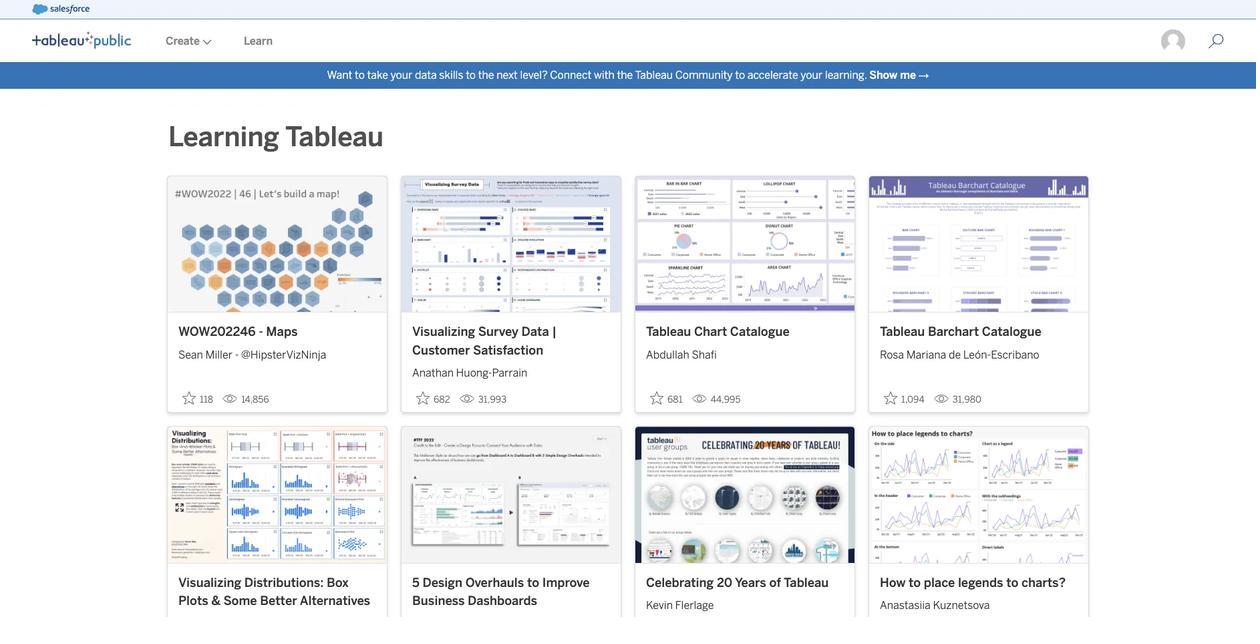 Task type: locate. For each thing, give the bounding box(es) containing it.
workbook thumbnail image for visualizing survey data | customer satisfaction
[[402, 176, 621, 312]]

visualizing distributions: box plots & some better alternatives link
[[178, 575, 376, 611]]

0 vertical spatial visualizing
[[412, 325, 475, 340]]

→
[[919, 69, 929, 82]]

2 the from the left
[[617, 69, 633, 82]]

1 horizontal spatial your
[[801, 69, 823, 82]]

the
[[478, 69, 494, 82], [617, 69, 633, 82]]

5
[[412, 576, 420, 591]]

box
[[327, 576, 349, 591]]

tableau up abdullah
[[646, 325, 691, 340]]

overhauls
[[466, 576, 524, 591]]

tableau up rosa
[[880, 325, 925, 340]]

your right take
[[391, 69, 413, 82]]

tableau right with
[[635, 69, 673, 82]]

tableau right of
[[784, 576, 829, 591]]

improve
[[542, 576, 590, 591]]

0 horizontal spatial visualizing
[[178, 576, 241, 591]]

place
[[924, 576, 955, 591]]

1 vertical spatial visualizing
[[178, 576, 241, 591]]

14,856 views element
[[217, 389, 274, 411]]

add favorite button containing 681
[[646, 388, 687, 410]]

flerlage
[[675, 600, 714, 612]]

take
[[367, 69, 388, 82]]

tableau inside 'link'
[[784, 576, 829, 591]]

skills
[[439, 69, 464, 82]]

1 add favorite button from the left
[[178, 388, 217, 410]]

shafi
[[692, 349, 717, 361]]

0 horizontal spatial your
[[391, 69, 413, 82]]

with
[[594, 69, 615, 82]]

learning tableau
[[168, 121, 384, 153]]

- left maps
[[259, 325, 263, 340]]

0 horizontal spatial add favorite button
[[178, 388, 217, 410]]

1 horizontal spatial the
[[617, 69, 633, 82]]

to left the improve in the left of the page
[[527, 576, 539, 591]]

1 horizontal spatial visualizing
[[412, 325, 475, 340]]

workbook thumbnail image for tableau barchart catalogue
[[869, 176, 1089, 312]]

legends
[[958, 576, 1004, 591]]

how
[[880, 576, 906, 591]]

anathan huong-parrain
[[412, 367, 527, 380]]

1 catalogue from the left
[[730, 325, 790, 340]]

show me link
[[870, 69, 916, 82]]

catalogue up escribano
[[982, 325, 1042, 340]]

0 horizontal spatial catalogue
[[730, 325, 790, 340]]

distributions:
[[244, 576, 324, 591]]

abdullah
[[646, 349, 690, 361]]

wow202246 - maps
[[178, 325, 298, 340]]

add favorite button down sean
[[178, 388, 217, 410]]

0 horizontal spatial the
[[478, 69, 494, 82]]

next
[[497, 69, 518, 82]]

anastasiia kuznetsova
[[880, 600, 990, 612]]

- right miller
[[235, 349, 239, 361]]

how to place legends to charts? link
[[880, 575, 1078, 593]]

the left next
[[478, 69, 494, 82]]

-
[[259, 325, 263, 340], [235, 349, 239, 361]]

5 design overhauls to improve business dashboards
[[412, 576, 590, 609]]

charts?
[[1022, 576, 1066, 591]]

anastasiia
[[880, 600, 931, 612]]

sean miller - @hipstervizninja link
[[178, 342, 376, 363]]

add favorite button containing 118
[[178, 388, 217, 410]]

the right with
[[617, 69, 633, 82]]

add favorite button for tableau chart catalogue
[[646, 388, 687, 410]]

5 design overhauls to improve business dashboards link
[[412, 575, 610, 611]]

Add Favorite button
[[178, 388, 217, 410], [646, 388, 687, 410]]

catalogue for tableau barchart catalogue
[[982, 325, 1042, 340]]

to right how
[[909, 576, 921, 591]]

create button
[[150, 21, 228, 62]]

visualizing inside visualizing distributions: box plots & some better alternatives
[[178, 576, 241, 591]]

your
[[391, 69, 413, 82], [801, 69, 823, 82]]

2 your from the left
[[801, 69, 823, 82]]

rosa mariana de león-escribano link
[[880, 342, 1078, 363]]

0 vertical spatial -
[[259, 325, 263, 340]]

visualizing for &
[[178, 576, 241, 591]]

2 catalogue from the left
[[982, 325, 1042, 340]]

add favorite button down abdullah
[[646, 388, 687, 410]]

workbook thumbnail image
[[168, 176, 387, 312], [402, 176, 621, 312], [636, 176, 855, 312], [869, 176, 1089, 312], [168, 427, 387, 563], [402, 427, 621, 563], [636, 427, 855, 563], [869, 427, 1089, 563]]

go to search image
[[1192, 33, 1240, 49]]

parrain
[[492, 367, 527, 380]]

0 horizontal spatial -
[[235, 349, 239, 361]]

celebrating
[[646, 576, 714, 591]]

abdullah shafi link
[[646, 342, 844, 363]]

1 horizontal spatial -
[[259, 325, 263, 340]]

de
[[949, 349, 961, 361]]

tableau down want
[[285, 121, 384, 153]]

1 horizontal spatial catalogue
[[982, 325, 1042, 340]]

celebrating 20 years of tableau
[[646, 576, 829, 591]]

satisfaction
[[473, 343, 543, 358]]

visualizing
[[412, 325, 475, 340], [178, 576, 241, 591]]

to left "accelerate"
[[735, 69, 745, 82]]

catalogue up the abdullah shafi link
[[730, 325, 790, 340]]

sean
[[178, 349, 203, 361]]

to
[[355, 69, 365, 82], [466, 69, 476, 82], [735, 69, 745, 82], [527, 576, 539, 591], [909, 576, 921, 591], [1007, 576, 1019, 591]]

31,980
[[953, 395, 982, 406]]

visualizing up customer
[[412, 325, 475, 340]]

44,995
[[711, 395, 741, 406]]

logo image
[[32, 31, 131, 49]]

1 horizontal spatial add favorite button
[[646, 388, 687, 410]]

1 your from the left
[[391, 69, 413, 82]]

community
[[675, 69, 733, 82]]

681
[[668, 395, 683, 406]]

tableau
[[635, 69, 673, 82], [285, 121, 384, 153], [646, 325, 691, 340], [880, 325, 925, 340], [784, 576, 829, 591]]

your left learning.
[[801, 69, 823, 82]]

visualizing inside visualizing survey data | customer satisfaction
[[412, 325, 475, 340]]

dashboards
[[468, 594, 537, 609]]

level?
[[520, 69, 548, 82]]

chart
[[694, 325, 727, 340]]

me
[[900, 69, 916, 82]]

14,856
[[241, 395, 269, 406]]

2 add favorite button from the left
[[646, 388, 687, 410]]

1 vertical spatial -
[[235, 349, 239, 361]]

visualizing up "&"
[[178, 576, 241, 591]]

data
[[522, 325, 549, 340]]

learning
[[168, 121, 279, 153]]

anastasiia kuznetsova link
[[880, 593, 1078, 614]]

workbook thumbnail image for celebrating 20 years of tableau
[[636, 427, 855, 563]]



Task type: vqa. For each thing, say whether or not it's contained in the screenshot.
Data
yes



Task type: describe. For each thing, give the bounding box(es) containing it.
salesforce logo image
[[32, 4, 89, 15]]

to inside 5 design overhauls to improve business dashboards
[[527, 576, 539, 591]]

Add Favorite button
[[880, 388, 929, 410]]

tableau barchart catalogue link
[[880, 324, 1078, 342]]

tableau chart catalogue
[[646, 325, 790, 340]]

customer
[[412, 343, 470, 358]]

tableau chart catalogue link
[[646, 324, 844, 342]]

Add Favorite button
[[412, 388, 454, 410]]

add favorite button for wow202246 - maps
[[178, 388, 217, 410]]

mariana
[[907, 349, 947, 361]]

want
[[327, 69, 352, 82]]

visualizing survey data | customer satisfaction
[[412, 325, 557, 358]]

of
[[770, 576, 781, 591]]

how to place legends to charts?
[[880, 576, 1066, 591]]

&
[[211, 594, 220, 609]]

catalogue for tableau chart catalogue
[[730, 325, 790, 340]]

barchart
[[928, 325, 979, 340]]

|
[[552, 325, 557, 340]]

kevin flerlage
[[646, 600, 714, 612]]

rosa
[[880, 349, 904, 361]]

greg.robinson3551 image
[[1160, 28, 1187, 55]]

1,094
[[902, 395, 925, 406]]

better
[[260, 594, 297, 609]]

tableau barchart catalogue
[[880, 325, 1042, 340]]

accelerate
[[748, 69, 798, 82]]

kuznetsova
[[933, 600, 990, 612]]

to left take
[[355, 69, 365, 82]]

escribano
[[991, 349, 1040, 361]]

huong-
[[456, 367, 492, 380]]

learning.
[[825, 69, 867, 82]]

business
[[412, 594, 465, 609]]

kevin
[[646, 600, 673, 612]]

visualizing distributions: box plots & some better alternatives
[[178, 576, 370, 609]]

león-
[[964, 349, 991, 361]]

want to take your data skills to the next level? connect with the tableau community to accelerate your learning. show me →
[[327, 69, 929, 82]]

44,995 views element
[[687, 389, 746, 411]]

682
[[434, 395, 450, 406]]

to right skills
[[466, 69, 476, 82]]

anathan
[[412, 367, 454, 380]]

alternatives
[[300, 594, 370, 609]]

celebrating 20 years of tableau link
[[646, 575, 844, 593]]

workbook thumbnail image for wow202246 - maps
[[168, 176, 387, 312]]

31,980 views element
[[929, 389, 987, 411]]

some
[[223, 594, 257, 609]]

to left charts?
[[1007, 576, 1019, 591]]

plots
[[178, 594, 208, 609]]

rosa mariana de león-escribano
[[880, 349, 1040, 361]]

maps
[[266, 325, 298, 340]]

wow202246
[[178, 325, 256, 340]]

visualizing for customer
[[412, 325, 475, 340]]

learn
[[244, 35, 273, 47]]

kevin flerlage link
[[646, 593, 844, 614]]

sean miller - @hipstervizninja
[[178, 349, 326, 361]]

show
[[870, 69, 898, 82]]

1 the from the left
[[478, 69, 494, 82]]

visualizing survey data | customer satisfaction link
[[412, 324, 610, 360]]

workbook thumbnail image for how to place legends to charts?
[[869, 427, 1089, 563]]

years
[[735, 576, 766, 591]]

learn link
[[228, 21, 289, 62]]

31,993 views element
[[454, 389, 512, 411]]

anathan huong-parrain link
[[412, 360, 610, 382]]

design
[[423, 576, 463, 591]]

workbook thumbnail image for tableau chart catalogue
[[636, 176, 855, 312]]

data
[[415, 69, 437, 82]]

survey
[[478, 325, 519, 340]]

abdullah shafi
[[646, 349, 717, 361]]

31,993
[[478, 395, 507, 406]]

20
[[717, 576, 733, 591]]

wow202246 - maps link
[[178, 324, 376, 342]]

connect
[[550, 69, 592, 82]]

118
[[200, 395, 213, 406]]



